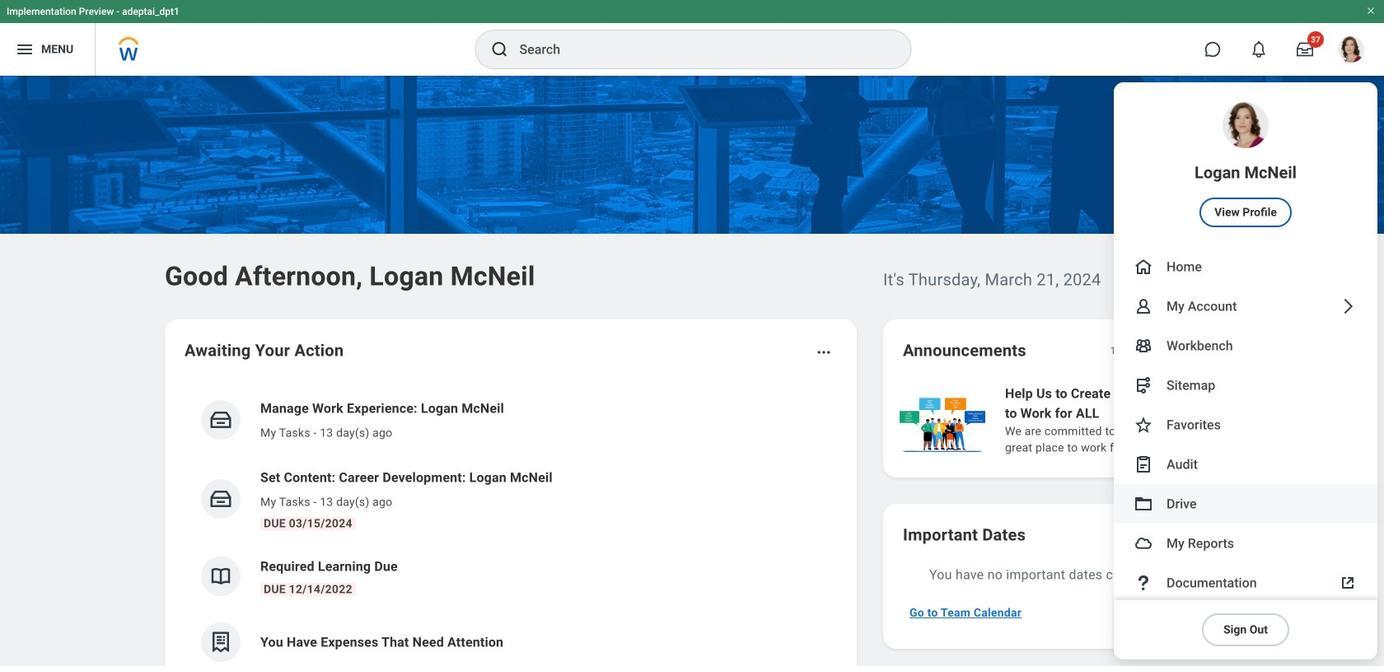 Task type: locate. For each thing, give the bounding box(es) containing it.
contact card matrix manager image
[[1134, 336, 1153, 356]]

avatar image
[[1134, 534, 1153, 554]]

Search Workday  search field
[[519, 31, 877, 68]]

chevron right small image
[[1178, 343, 1195, 359]]

status
[[1110, 344, 1137, 358]]

banner
[[0, 0, 1384, 660]]

0 horizontal spatial list
[[185, 386, 837, 666]]

logan mcneil image
[[1338, 36, 1364, 63]]

3 menu item from the top
[[1114, 287, 1377, 326]]

endpoints image
[[1134, 376, 1153, 395]]

list
[[896, 382, 1384, 458], [185, 386, 837, 666]]

book open image
[[208, 564, 233, 589]]

main content
[[0, 76, 1384, 666]]

notifications large image
[[1251, 41, 1267, 58]]

search image
[[490, 40, 510, 59]]

inbox large image
[[1297, 41, 1313, 58]]

justify image
[[15, 40, 35, 59]]

menu item
[[1114, 82, 1377, 247], [1114, 247, 1377, 287], [1114, 287, 1377, 326], [1114, 326, 1377, 366], [1114, 366, 1377, 405], [1114, 405, 1377, 445], [1114, 445, 1377, 484], [1114, 484, 1377, 524], [1114, 524, 1377, 563], [1114, 563, 1377, 603]]

paste image
[[1134, 455, 1153, 475]]

inbox image
[[208, 408, 233, 433]]

menu
[[1114, 82, 1377, 660]]

star image
[[1134, 415, 1153, 435]]

folder open image
[[1134, 494, 1153, 514]]

2 menu item from the top
[[1114, 247, 1377, 287]]

home image
[[1134, 257, 1153, 277]]



Task type: describe. For each thing, give the bounding box(es) containing it.
chevron right image
[[1338, 297, 1358, 316]]

related actions image
[[816, 344, 832, 361]]

6 menu item from the top
[[1114, 405, 1377, 445]]

7 menu item from the top
[[1114, 445, 1377, 484]]

question image
[[1134, 573, 1153, 593]]

chevron left small image
[[1148, 343, 1165, 359]]

5 menu item from the top
[[1114, 366, 1377, 405]]

9 menu item from the top
[[1114, 524, 1377, 563]]

1 menu item from the top
[[1114, 82, 1377, 247]]

8 menu item from the top
[[1114, 484, 1377, 524]]

close environment banner image
[[1366, 6, 1376, 16]]

10 menu item from the top
[[1114, 563, 1377, 603]]

dashboard expenses image
[[208, 630, 233, 655]]

inbox image
[[208, 487, 233, 512]]

1 horizontal spatial list
[[896, 382, 1384, 458]]

4 menu item from the top
[[1114, 326, 1377, 366]]

ext link image
[[1338, 573, 1358, 593]]



Task type: vqa. For each thing, say whether or not it's contained in the screenshot.
the middle &
no



